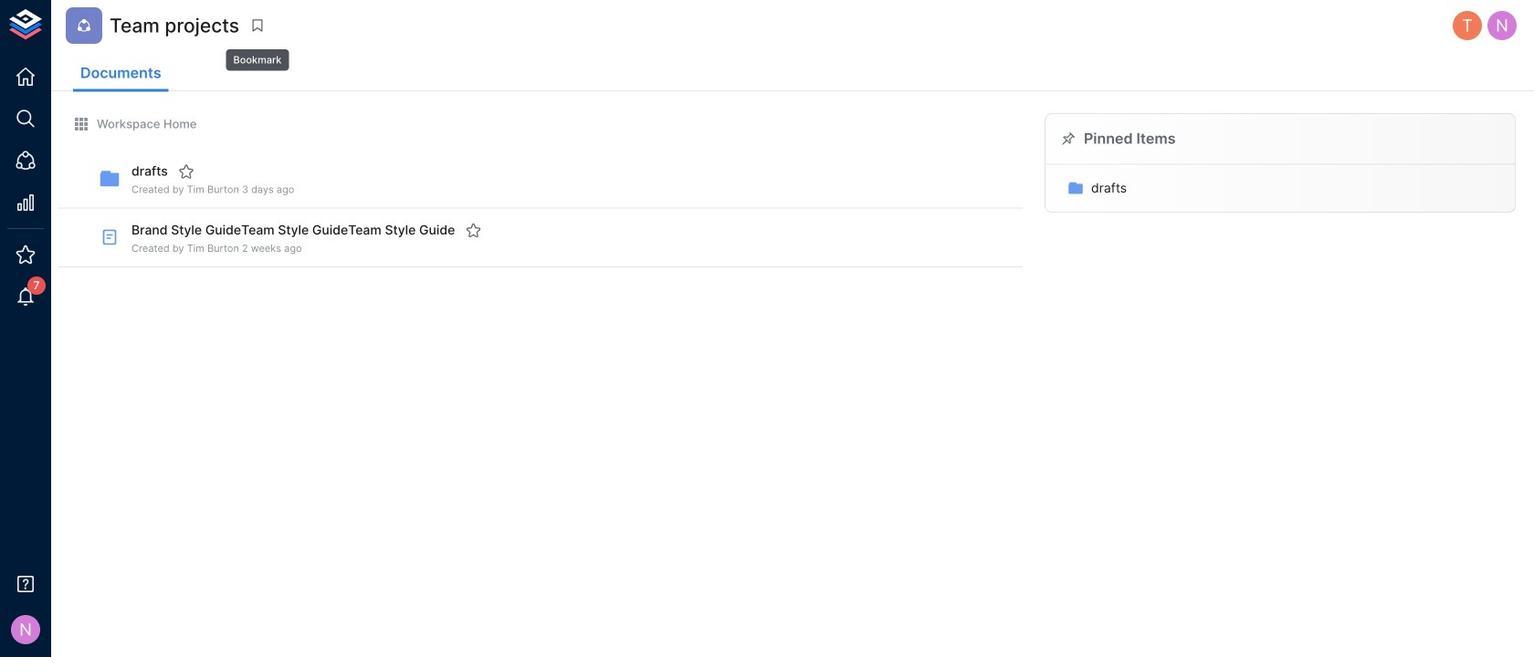 Task type: locate. For each thing, give the bounding box(es) containing it.
tooltip
[[224, 37, 291, 73]]

favorite image
[[178, 163, 194, 180]]



Task type: describe. For each thing, give the bounding box(es) containing it.
bookmark image
[[249, 17, 266, 34]]

favorite image
[[465, 222, 482, 239]]



Task type: vqa. For each thing, say whether or not it's contained in the screenshot.
the bottom FAVORITE ICON
yes



